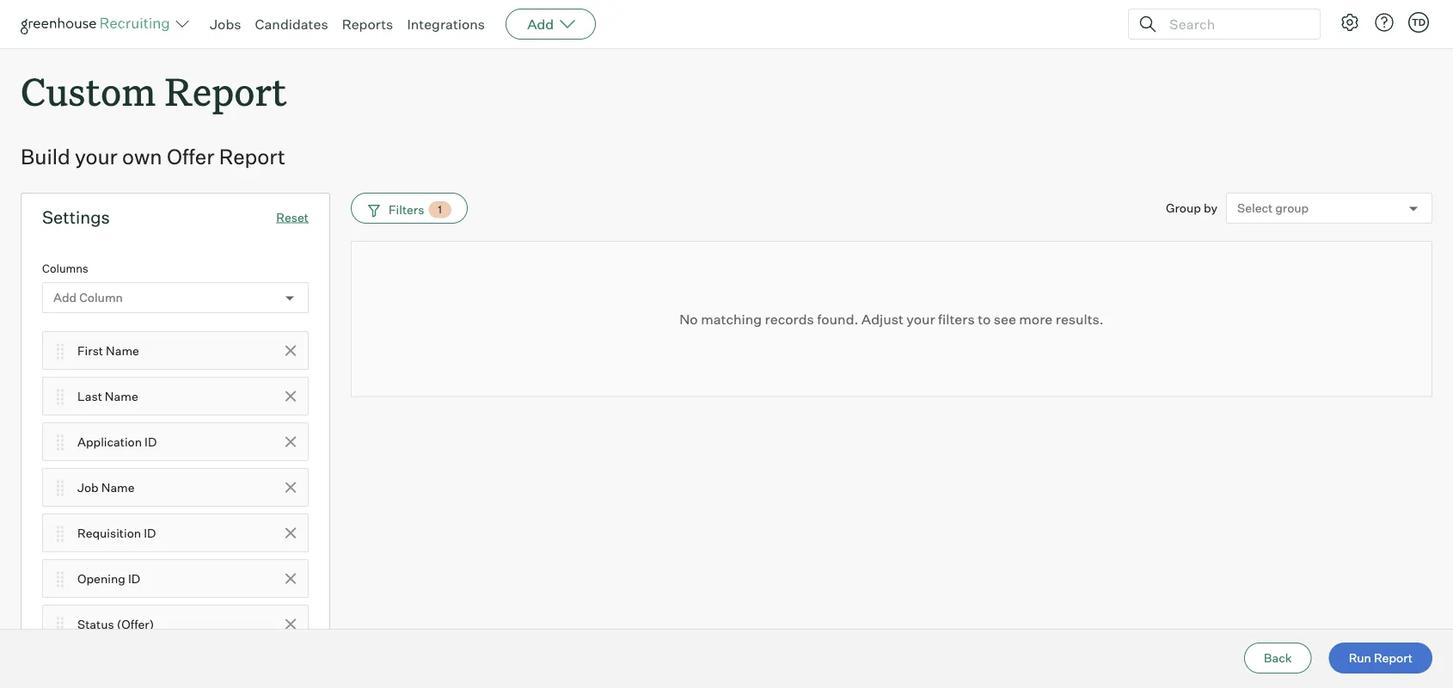 Task type: locate. For each thing, give the bounding box(es) containing it.
results.
[[1056, 310, 1104, 328]]

add inside popup button
[[527, 15, 554, 33]]

id right opening
[[128, 571, 140, 586]]

add for add column
[[53, 290, 77, 305]]

your left filters on the right top of the page
[[907, 310, 936, 328]]

report inside 'button'
[[1375, 650, 1413, 665]]

report right offer
[[219, 144, 285, 170]]

0 horizontal spatial your
[[75, 144, 118, 170]]

0 vertical spatial id
[[145, 434, 157, 449]]

id right application in the left of the page
[[145, 434, 157, 449]]

id for application id
[[145, 434, 157, 449]]

custom report
[[21, 65, 287, 116]]

1 vertical spatial name
[[105, 389, 138, 404]]

2 vertical spatial report
[[1375, 650, 1413, 665]]

custom
[[21, 65, 156, 116]]

name for last name
[[105, 389, 138, 404]]

0 vertical spatial report
[[165, 65, 287, 116]]

add
[[527, 15, 554, 33], [53, 290, 77, 305]]

settings
[[42, 207, 110, 228]]

filter image
[[366, 203, 380, 217]]

1 vertical spatial id
[[144, 525, 156, 540]]

greenhouse recruiting image
[[21, 14, 175, 34]]

own
[[122, 144, 162, 170]]

offer
[[167, 144, 215, 170]]

group
[[1276, 201, 1310, 216]]

1
[[438, 203, 442, 216]]

first
[[77, 343, 103, 358]]

1 vertical spatial report
[[219, 144, 285, 170]]

reports link
[[342, 15, 393, 33]]

candidates
[[255, 15, 328, 33]]

name for job name
[[101, 480, 135, 495]]

name right last
[[105, 389, 138, 404]]

requisition id
[[77, 525, 156, 540]]

name
[[106, 343, 139, 358], [105, 389, 138, 404], [101, 480, 135, 495]]

1 horizontal spatial add
[[527, 15, 554, 33]]

1 vertical spatial your
[[907, 310, 936, 328]]

group
[[1167, 201, 1202, 216]]

2 vertical spatial id
[[128, 571, 140, 586]]

add column
[[53, 290, 123, 305]]

run report
[[1349, 650, 1413, 665]]

report right run
[[1375, 650, 1413, 665]]

jobs
[[210, 15, 241, 33]]

report
[[165, 65, 287, 116], [219, 144, 285, 170], [1375, 650, 1413, 665]]

2 vertical spatial name
[[101, 480, 135, 495]]

job name
[[77, 480, 135, 495]]

report down jobs
[[165, 65, 287, 116]]

your left own
[[75, 144, 118, 170]]

column
[[79, 290, 123, 305]]

0 vertical spatial your
[[75, 144, 118, 170]]

id right 'requisition'
[[144, 525, 156, 540]]

status
[[77, 617, 114, 632]]

opening id
[[77, 571, 140, 586]]

job
[[77, 480, 99, 495]]

1 horizontal spatial your
[[907, 310, 936, 328]]

name right job
[[101, 480, 135, 495]]

your
[[75, 144, 118, 170], [907, 310, 936, 328]]

add button
[[506, 9, 596, 40]]

application id
[[77, 434, 157, 449]]

build
[[21, 144, 70, 170]]

0 vertical spatial name
[[106, 343, 139, 358]]

id
[[145, 434, 157, 449], [144, 525, 156, 540], [128, 571, 140, 586]]

jobs link
[[210, 15, 241, 33]]

0 vertical spatial add
[[527, 15, 554, 33]]

opening
[[77, 571, 125, 586]]

name right 'first'
[[106, 343, 139, 358]]

last name
[[77, 389, 138, 404]]

reports
[[342, 15, 393, 33]]

0 horizontal spatial add
[[53, 290, 77, 305]]

1 vertical spatial add
[[53, 290, 77, 305]]

application
[[77, 434, 142, 449]]

found.
[[818, 310, 859, 328]]



Task type: describe. For each thing, give the bounding box(es) containing it.
filters
[[939, 310, 975, 328]]

report for custom report
[[165, 65, 287, 116]]

matching
[[701, 310, 762, 328]]

configure image
[[1340, 12, 1361, 33]]

td button
[[1409, 12, 1430, 33]]

name for first name
[[106, 343, 139, 358]]

integrations link
[[407, 15, 485, 33]]

group by
[[1167, 201, 1218, 216]]

report for run report
[[1375, 650, 1413, 665]]

filters
[[389, 202, 425, 217]]

back
[[1265, 650, 1293, 665]]

add for add
[[527, 15, 554, 33]]

integrations
[[407, 15, 485, 33]]

no
[[680, 310, 698, 328]]

(offer)
[[117, 617, 154, 632]]

last
[[77, 389, 102, 404]]

requisition
[[77, 525, 141, 540]]

to
[[978, 310, 991, 328]]

run report button
[[1330, 643, 1433, 674]]

reset link
[[276, 210, 309, 225]]

status (offer)
[[77, 617, 154, 632]]

back button
[[1245, 643, 1312, 674]]

id for requisition id
[[144, 525, 156, 540]]

id for opening id
[[128, 571, 140, 586]]

more
[[1020, 310, 1053, 328]]

your inside row group
[[907, 310, 936, 328]]

td button
[[1406, 9, 1433, 36]]

no matching records found. adjust your filters to see more results.
[[680, 310, 1104, 328]]

adjust
[[862, 310, 904, 328]]

columns
[[42, 262, 88, 275]]

td
[[1412, 16, 1426, 28]]

select
[[1238, 201, 1273, 216]]

no matching records found. adjust your filters to see more results. row group
[[351, 241, 1433, 397]]

build your own offer report
[[21, 144, 285, 170]]

select group
[[1238, 201, 1310, 216]]

by
[[1204, 201, 1218, 216]]

see
[[994, 310, 1017, 328]]

records
[[765, 310, 815, 328]]

Search text field
[[1166, 12, 1305, 37]]

candidates link
[[255, 15, 328, 33]]

first name
[[77, 343, 139, 358]]

reset
[[276, 210, 309, 225]]

run
[[1349, 650, 1372, 665]]



Task type: vqa. For each thing, say whether or not it's contained in the screenshot.
Status
yes



